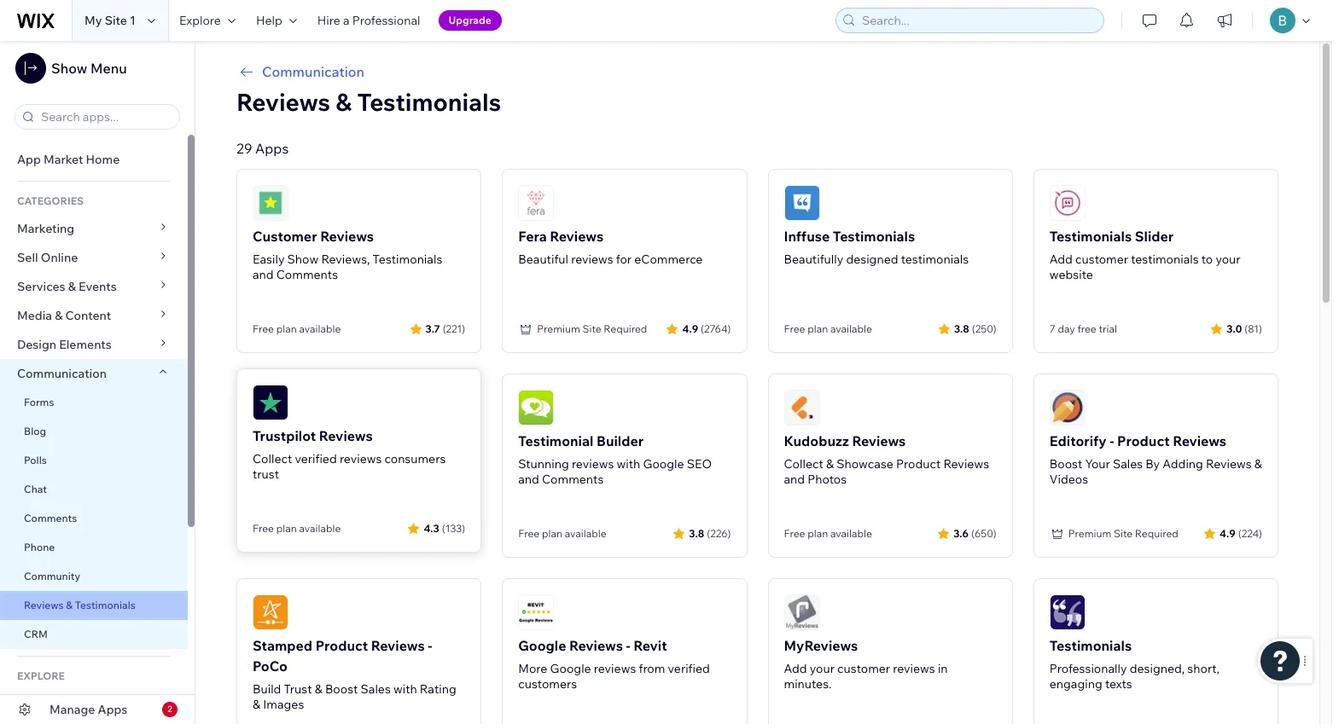 Task type: describe. For each thing, give the bounding box(es) containing it.
add inside testimonials slider add customer testimonials to your website
[[1050, 252, 1073, 267]]

services & events
[[17, 279, 117, 295]]

more
[[519, 662, 548, 677]]

google reviews - revit logo image
[[519, 595, 554, 631]]

show menu
[[51, 60, 127, 77]]

comments link
[[0, 505, 188, 534]]

3.6 (650)
[[954, 527, 997, 540]]

and for testimonial
[[519, 472, 540, 488]]

premium for product
[[1069, 528, 1112, 541]]

designed,
[[1130, 662, 1185, 677]]

your inside testimonials slider add customer testimonials to your website
[[1216, 252, 1241, 267]]

phone
[[24, 541, 55, 554]]

testimonials inside inffuse testimonials beautifully designed testimonials
[[833, 228, 916, 245]]

my site 1
[[85, 13, 136, 28]]

3.6
[[954, 527, 969, 540]]

reviews up the adding
[[1173, 433, 1227, 450]]

29 apps
[[237, 140, 289, 157]]

trustpilot reviews logo image
[[253, 385, 289, 421]]

testimonials slider logo image
[[1050, 185, 1086, 221]]

revit
[[634, 638, 667, 655]]

& left 'images'
[[253, 698, 261, 713]]

- inside google reviews - revit more google reviews from verified customers
[[626, 638, 631, 655]]

by
[[1146, 457, 1161, 472]]

poco
[[253, 658, 288, 675]]

and inside customer reviews easily show reviews, testimonials and comments
[[253, 267, 274, 283]]

‑
[[1110, 433, 1115, 450]]

consumers
[[385, 452, 446, 467]]

editorify ‑ product reviews logo image
[[1050, 390, 1086, 426]]

comments inside customer reviews easily show reviews, testimonials and comments
[[276, 267, 338, 283]]

media
[[17, 308, 52, 324]]

3.8 (250)
[[955, 322, 997, 335]]

customer
[[253, 228, 317, 245]]

free for inffuse testimonials
[[784, 323, 806, 336]]

texts
[[1106, 677, 1133, 693]]

help button
[[246, 0, 307, 41]]

explore
[[179, 13, 221, 28]]

menu
[[90, 60, 127, 77]]

professional
[[352, 13, 421, 28]]

images
[[263, 698, 304, 713]]

kudobuzz
[[784, 433, 850, 450]]

photos
[[808, 472, 847, 488]]

with inside testimonial builder stunning reviews with google seo and comments
[[617, 457, 641, 472]]

product inside stamped product reviews - poco build trust & boost sales with rating & images
[[316, 638, 368, 655]]

reviews inside stamped product reviews - poco build trust & boost sales with rating & images
[[371, 638, 425, 655]]

marketing link
[[0, 214, 188, 243]]

collect for trustpilot reviews
[[253, 452, 292, 467]]

free plan available for inffuse
[[784, 323, 873, 336]]

29
[[237, 140, 252, 157]]

reviews up showcase
[[853, 433, 906, 450]]

your inside myreviews add your customer reviews in minutes.
[[810, 662, 835, 677]]

free plan available for testimonial
[[519, 528, 607, 541]]

myreviews
[[784, 638, 858, 655]]

plan for inffuse
[[808, 323, 829, 336]]

1 vertical spatial google
[[519, 638, 567, 655]]

testimonials inside "sidebar" element
[[75, 599, 136, 612]]

comments inside "sidebar" element
[[24, 512, 77, 525]]

4.9 (2764)
[[683, 322, 731, 335]]

3.0
[[1227, 322, 1243, 335]]

(133)
[[442, 522, 466, 535]]

from
[[639, 662, 666, 677]]

trust
[[284, 682, 312, 698]]

& down community in the bottom of the page
[[66, 599, 73, 612]]

community link
[[0, 563, 188, 592]]

available for customer
[[299, 323, 341, 336]]

& down a
[[336, 87, 352, 117]]

upgrade button
[[439, 10, 502, 31]]

help
[[256, 13, 282, 28]]

media & content link
[[0, 301, 188, 330]]

sidebar element
[[0, 41, 196, 725]]

engaging
[[1050, 677, 1103, 693]]

sell online
[[17, 250, 78, 266]]

4.9 (224)
[[1220, 527, 1263, 540]]

my
[[85, 13, 102, 28]]

free for testimonial builder
[[519, 528, 540, 541]]

(2764)
[[701, 322, 731, 335]]

content
[[65, 308, 111, 324]]

site for editorify ‑ product reviews
[[1114, 528, 1133, 541]]

testimonials for testimonials
[[901, 252, 969, 267]]

hire a professional
[[317, 13, 421, 28]]

2
[[168, 704, 172, 716]]

manage apps
[[50, 703, 128, 718]]

(226)
[[707, 527, 731, 540]]

showcase
[[837, 457, 894, 472]]

upgrade
[[449, 14, 492, 26]]

rating
[[420, 682, 457, 698]]

inffuse testimonials logo image
[[784, 185, 820, 221]]

sell online link
[[0, 243, 188, 272]]

beautiful
[[519, 252, 569, 267]]

app market home
[[17, 152, 120, 167]]

easily
[[253, 252, 285, 267]]

3.0 (81)
[[1227, 322, 1263, 335]]

stamped
[[253, 638, 313, 655]]

show inside customer reviews easily show reviews, testimonials and comments
[[287, 252, 319, 267]]

testimonial
[[519, 433, 594, 450]]

testimonial builder stunning reviews with google seo and comments
[[519, 433, 712, 488]]

ecommerce
[[635, 252, 703, 267]]

inffuse
[[784, 228, 830, 245]]

plan for testimonial
[[542, 528, 563, 541]]

& inside editorify ‑ product reviews boost your sales by adding reviews & videos
[[1255, 457, 1263, 472]]

available for testimonial
[[565, 528, 607, 541]]

communication inside "sidebar" element
[[17, 366, 109, 382]]

seo
[[687, 457, 712, 472]]

reviews inside google reviews - revit more google reviews from verified customers
[[594, 662, 636, 677]]

adding
[[1163, 457, 1204, 472]]

forms
[[24, 396, 54, 409]]

home
[[86, 152, 120, 167]]

apps for 29 apps
[[255, 140, 289, 157]]

stamped product reviews - poco logo image
[[253, 595, 289, 631]]

- inside stamped product reviews - poco build trust & boost sales with rating & images
[[428, 638, 432, 655]]

your
[[1086, 457, 1111, 472]]

myreviews logo image
[[784, 595, 820, 631]]

product inside kudobuzz reviews collect & showcase product reviews and photos
[[897, 457, 941, 472]]

& inside 'link'
[[55, 308, 63, 324]]

editorify ‑ product reviews boost your sales by adding reviews & videos
[[1050, 433, 1263, 488]]

polls link
[[0, 447, 188, 476]]

boost inside stamped product reviews - poco build trust & boost sales with rating & images
[[325, 682, 358, 698]]

website
[[1050, 267, 1094, 283]]

1 horizontal spatial communication
[[262, 63, 365, 80]]

stamped product reviews - poco build trust & boost sales with rating & images
[[253, 638, 457, 713]]

4.9 for reviews
[[683, 322, 699, 335]]

required for reviews
[[604, 323, 648, 336]]

available for inffuse
[[831, 323, 873, 336]]

testimonials inside testimonials slider add customer testimonials to your website
[[1050, 228, 1132, 245]]

reviews inside testimonial builder stunning reviews with google seo and comments
[[572, 457, 614, 472]]

chat
[[24, 483, 47, 496]]

available for kudobuzz
[[831, 528, 873, 541]]

customer reviews logo image
[[253, 185, 289, 221]]

& left events at left
[[68, 279, 76, 295]]

reviews inside fera reviews beautiful reviews for ecommerce
[[571, 252, 614, 267]]

explore
[[17, 670, 65, 683]]

(650)
[[972, 527, 997, 540]]

services & events link
[[0, 272, 188, 301]]

to
[[1202, 252, 1214, 267]]

0 horizontal spatial communication link
[[0, 360, 188, 389]]

comments inside testimonial builder stunning reviews with google seo and comments
[[542, 472, 604, 488]]



Task type: vqa. For each thing, say whether or not it's contained in the screenshot.


Task type: locate. For each thing, give the bounding box(es) containing it.
reviews right 'trustpilot'
[[319, 428, 373, 445]]

google reviews - revit more google reviews from verified customers
[[519, 638, 710, 693]]

plan for trustpilot
[[276, 523, 297, 535]]

premium down videos
[[1069, 528, 1112, 541]]

plan for kudobuzz
[[808, 528, 829, 541]]

free for customer reviews
[[253, 323, 274, 336]]

1 vertical spatial comments
[[542, 472, 604, 488]]

1 vertical spatial communication
[[17, 366, 109, 382]]

add down myreviews
[[784, 662, 808, 677]]

sales left by at right bottom
[[1113, 457, 1144, 472]]

product right stamped
[[316, 638, 368, 655]]

product up by at right bottom
[[1118, 433, 1170, 450]]

reviews up crm
[[24, 599, 64, 612]]

sales
[[1113, 457, 1144, 472], [361, 682, 391, 698]]

show down customer at top
[[287, 252, 319, 267]]

google up more
[[519, 638, 567, 655]]

3.8
[[955, 322, 970, 335], [689, 527, 705, 540]]

site for fera reviews
[[583, 323, 602, 336]]

testimonials for slider
[[1132, 252, 1199, 267]]

testimonials down slider
[[1132, 252, 1199, 267]]

1 testimonials from the left
[[901, 252, 969, 267]]

premium site required down for
[[537, 323, 648, 336]]

site down fera reviews beautiful reviews for ecommerce
[[583, 323, 602, 336]]

1 - from the left
[[428, 638, 432, 655]]

1 horizontal spatial premium
[[1069, 528, 1112, 541]]

0 vertical spatial premium site required
[[537, 323, 648, 336]]

1 vertical spatial 3.8
[[689, 527, 705, 540]]

reviews up rating
[[371, 638, 425, 655]]

0 vertical spatial reviews & testimonials
[[237, 87, 501, 117]]

collect inside trustpilot reviews collect verified reviews consumers trust
[[253, 452, 292, 467]]

comments down "testimonial"
[[542, 472, 604, 488]]

0 horizontal spatial reviews & testimonials
[[24, 599, 136, 612]]

apps inside "sidebar" element
[[98, 703, 128, 718]]

google inside testimonial builder stunning reviews with google seo and comments
[[643, 457, 684, 472]]

available down photos
[[831, 528, 873, 541]]

0 horizontal spatial add
[[784, 662, 808, 677]]

your down myreviews
[[810, 662, 835, 677]]

1 horizontal spatial your
[[1216, 252, 1241, 267]]

reviews inside google reviews - revit more google reviews from verified customers
[[570, 638, 623, 655]]

customers
[[519, 677, 577, 693]]

sell
[[17, 250, 38, 266]]

comments up phone
[[24, 512, 77, 525]]

show
[[51, 60, 87, 77], [287, 252, 319, 267]]

verified right from
[[668, 662, 710, 677]]

available down "designed" in the top right of the page
[[831, 323, 873, 336]]

3.8 left (226)
[[689, 527, 705, 540]]

design
[[17, 337, 56, 353]]

& right "trust"
[[315, 682, 323, 698]]

&
[[336, 87, 352, 117], [68, 279, 76, 295], [55, 308, 63, 324], [827, 457, 834, 472], [1255, 457, 1263, 472], [66, 599, 73, 612], [315, 682, 323, 698], [253, 698, 261, 713]]

1 horizontal spatial add
[[1050, 252, 1073, 267]]

0 vertical spatial communication link
[[237, 61, 1279, 82]]

& down kudobuzz
[[827, 457, 834, 472]]

product right showcase
[[897, 457, 941, 472]]

1 horizontal spatial customer
[[1076, 252, 1129, 267]]

reviews inside trustpilot reviews collect verified reviews consumers trust
[[319, 428, 373, 445]]

0 horizontal spatial collect
[[253, 452, 292, 467]]

1 horizontal spatial product
[[897, 457, 941, 472]]

0 horizontal spatial 3.8
[[689, 527, 705, 540]]

reviews inside customer reviews easily show reviews, testimonials and comments
[[320, 228, 374, 245]]

free right (226)
[[784, 528, 806, 541]]

0 horizontal spatial apps
[[98, 703, 128, 718]]

4.9 left the (224)
[[1220, 527, 1236, 540]]

reviews
[[237, 87, 331, 117], [320, 228, 374, 245], [550, 228, 604, 245], [319, 428, 373, 445], [853, 433, 906, 450], [1173, 433, 1227, 450], [944, 457, 990, 472], [1207, 457, 1252, 472], [24, 599, 64, 612], [371, 638, 425, 655], [570, 638, 623, 655]]

free plan available for kudobuzz
[[784, 528, 873, 541]]

0 horizontal spatial testimonials
[[901, 252, 969, 267]]

0 vertical spatial your
[[1216, 252, 1241, 267]]

kudobuzz reviews logo image
[[784, 390, 820, 426]]

reviews inside trustpilot reviews collect verified reviews consumers trust
[[340, 452, 382, 467]]

reviews up 29 apps
[[237, 87, 331, 117]]

1 horizontal spatial show
[[287, 252, 319, 267]]

1 vertical spatial your
[[810, 662, 835, 677]]

community
[[24, 570, 80, 583]]

free down the trust
[[253, 523, 274, 535]]

google right more
[[550, 662, 591, 677]]

fera
[[519, 228, 547, 245]]

verified inside trustpilot reviews collect verified reviews consumers trust
[[295, 452, 337, 467]]

1 horizontal spatial premium site required
[[1069, 528, 1179, 541]]

sales inside stamped product reviews - poco build trust & boost sales with rating & images
[[361, 682, 391, 698]]

polls
[[24, 454, 47, 467]]

0 horizontal spatial premium
[[537, 323, 581, 336]]

0 horizontal spatial comments
[[24, 512, 77, 525]]

- left revit
[[626, 638, 631, 655]]

4.9 left (2764)
[[683, 322, 699, 335]]

1 vertical spatial reviews & testimonials
[[24, 599, 136, 612]]

Search apps... field
[[36, 105, 174, 129]]

reviews left from
[[594, 662, 636, 677]]

verified inside google reviews - revit more google reviews from verified customers
[[668, 662, 710, 677]]

manage
[[50, 703, 95, 718]]

customer for myreviews
[[838, 662, 891, 677]]

free plan available for customer
[[253, 323, 341, 336]]

site left the 1
[[105, 13, 127, 28]]

boost right "trust"
[[325, 682, 358, 698]]

plan for customer
[[276, 323, 297, 336]]

premium down beautiful
[[537, 323, 581, 336]]

customer down myreviews
[[838, 662, 891, 677]]

premium site required
[[537, 323, 648, 336], [1069, 528, 1179, 541]]

fera reviews logo image
[[519, 185, 554, 221]]

1 vertical spatial show
[[287, 252, 319, 267]]

2 vertical spatial google
[[550, 662, 591, 677]]

3.7
[[426, 322, 440, 335]]

premium for beautiful
[[537, 323, 581, 336]]

testimonial builder logo image
[[519, 390, 554, 426]]

0 horizontal spatial with
[[394, 682, 417, 698]]

1 vertical spatial add
[[784, 662, 808, 677]]

verified down 'trustpilot'
[[295, 452, 337, 467]]

with left rating
[[394, 682, 417, 698]]

0 horizontal spatial and
[[253, 267, 274, 283]]

1 horizontal spatial 3.8
[[955, 322, 970, 335]]

site down editorify ‑ product reviews boost your sales by adding reviews & videos
[[1114, 528, 1133, 541]]

communication down design elements
[[17, 366, 109, 382]]

app market home link
[[0, 145, 188, 174]]

add inside myreviews add your customer reviews in minutes.
[[784, 662, 808, 677]]

crm
[[24, 628, 48, 641]]

0 vertical spatial apps
[[255, 140, 289, 157]]

1 horizontal spatial and
[[519, 472, 540, 488]]

plan down the trust
[[276, 523, 297, 535]]

verified
[[295, 452, 337, 467], [668, 662, 710, 677]]

show menu button
[[15, 53, 127, 84]]

1 horizontal spatial reviews & testimonials
[[237, 87, 501, 117]]

kudobuzz reviews collect & showcase product reviews and photos
[[784, 433, 990, 488]]

1 vertical spatial required
[[1136, 528, 1179, 541]]

google for testimonial builder
[[643, 457, 684, 472]]

1 vertical spatial apps
[[98, 703, 128, 718]]

trust
[[253, 467, 279, 482]]

required down for
[[604, 323, 648, 336]]

customer inside myreviews add your customer reviews in minutes.
[[838, 662, 891, 677]]

0 vertical spatial 3.8
[[955, 322, 970, 335]]

free plan available for trustpilot
[[253, 523, 341, 535]]

0 vertical spatial show
[[51, 60, 87, 77]]

2 horizontal spatial comments
[[542, 472, 604, 488]]

reviews & testimonials down hire a professional
[[237, 87, 501, 117]]

testimonials inside inffuse testimonials beautifully designed testimonials
[[901, 252, 969, 267]]

product
[[1118, 433, 1170, 450], [897, 457, 941, 472], [316, 638, 368, 655]]

0 horizontal spatial your
[[810, 662, 835, 677]]

0 vertical spatial product
[[1118, 433, 1170, 450]]

0 horizontal spatial boost
[[325, 682, 358, 698]]

2 horizontal spatial product
[[1118, 433, 1170, 450]]

1
[[130, 13, 136, 28]]

available
[[299, 323, 341, 336], [831, 323, 873, 336], [299, 523, 341, 535], [565, 528, 607, 541], [831, 528, 873, 541]]

your
[[1216, 252, 1241, 267], [810, 662, 835, 677]]

free plan available down easily
[[253, 323, 341, 336]]

and inside testimonial builder stunning reviews with google seo and comments
[[519, 472, 540, 488]]

1 horizontal spatial site
[[583, 323, 602, 336]]

sales left rating
[[361, 682, 391, 698]]

plan down stunning
[[542, 528, 563, 541]]

1 horizontal spatial testimonials
[[1132, 252, 1199, 267]]

available down testimonial builder stunning reviews with google seo and comments
[[565, 528, 607, 541]]

show left menu
[[51, 60, 87, 77]]

reviews inside fera reviews beautiful reviews for ecommerce
[[550, 228, 604, 245]]

reviews left in
[[893, 662, 936, 677]]

1 horizontal spatial required
[[1136, 528, 1179, 541]]

reviews up reviews,
[[320, 228, 374, 245]]

professionally
[[1050, 662, 1128, 677]]

1 horizontal spatial with
[[617, 457, 641, 472]]

builder
[[597, 433, 644, 450]]

google left seo
[[643, 457, 684, 472]]

premium site required down your
[[1069, 528, 1179, 541]]

2 vertical spatial comments
[[24, 512, 77, 525]]

and left photos
[[784, 472, 805, 488]]

0 vertical spatial add
[[1050, 252, 1073, 267]]

available down reviews,
[[299, 323, 341, 336]]

required
[[604, 323, 648, 336], [1136, 528, 1179, 541]]

plan down easily
[[276, 323, 297, 336]]

your right to
[[1216, 252, 1241, 267]]

0 vertical spatial 4.9
[[683, 322, 699, 335]]

and for kudobuzz
[[784, 472, 805, 488]]

(221)
[[443, 322, 466, 335]]

comments down customer at top
[[276, 267, 338, 283]]

3.8 for inffuse testimonials
[[955, 322, 970, 335]]

1 horizontal spatial sales
[[1113, 457, 1144, 472]]

minutes.
[[784, 677, 832, 693]]

1 horizontal spatial -
[[626, 638, 631, 655]]

sales inside editorify ‑ product reviews boost your sales by adding reviews & videos
[[1113, 457, 1144, 472]]

1 vertical spatial site
[[583, 323, 602, 336]]

testimonials slider add customer testimonials to your website
[[1050, 228, 1241, 283]]

required down by at right bottom
[[1136, 528, 1179, 541]]

0 horizontal spatial communication
[[17, 366, 109, 382]]

4.9 for reviews
[[1220, 527, 1236, 540]]

boost inside editorify ‑ product reviews boost your sales by adding reviews & videos
[[1050, 457, 1083, 472]]

reviews left revit
[[570, 638, 623, 655]]

testimonials right "designed" in the top right of the page
[[901, 252, 969, 267]]

1 vertical spatial premium
[[1069, 528, 1112, 541]]

testimonials professionally designed, short, engaging texts
[[1050, 638, 1220, 693]]

1 vertical spatial boost
[[325, 682, 358, 698]]

free for kudobuzz reviews
[[784, 528, 806, 541]]

1 vertical spatial communication link
[[0, 360, 188, 389]]

events
[[79, 279, 117, 295]]

0 horizontal spatial sales
[[361, 682, 391, 698]]

plan down beautifully on the top right of page
[[808, 323, 829, 336]]

3.8 left (250)
[[955, 322, 970, 335]]

0 vertical spatial verified
[[295, 452, 337, 467]]

free plan available down stunning
[[519, 528, 607, 541]]

2 - from the left
[[626, 638, 631, 655]]

and down customer at top
[[253, 267, 274, 283]]

elements
[[59, 337, 112, 353]]

1 vertical spatial 4.9
[[1220, 527, 1236, 540]]

short,
[[1188, 662, 1220, 677]]

(250)
[[972, 322, 997, 335]]

free plan available down beautifully on the top right of page
[[784, 323, 873, 336]]

inffuse testimonials beautifully designed testimonials
[[784, 228, 969, 267]]

with inside stamped product reviews - poco build trust & boost sales with rating & images
[[394, 682, 417, 698]]

3.8 for testimonial builder
[[689, 527, 705, 540]]

plan down photos
[[808, 528, 829, 541]]

& inside kudobuzz reviews collect & showcase product reviews and photos
[[827, 457, 834, 472]]

collect down 'trustpilot'
[[253, 452, 292, 467]]

0 vertical spatial communication
[[262, 63, 365, 80]]

3.8 (226)
[[689, 527, 731, 540]]

reviews left for
[[571, 252, 614, 267]]

testimonials inside testimonials professionally designed, short, engaging texts
[[1050, 638, 1132, 655]]

available down trustpilot reviews collect verified reviews consumers trust
[[299, 523, 341, 535]]

2 testimonials from the left
[[1132, 252, 1199, 267]]

trustpilot reviews collect verified reviews consumers trust
[[253, 428, 446, 482]]

2 vertical spatial product
[[316, 638, 368, 655]]

and inside kudobuzz reviews collect & showcase product reviews and photos
[[784, 472, 805, 488]]

add down testimonials slider logo
[[1050, 252, 1073, 267]]

7
[[1050, 323, 1056, 336]]

apps right 29
[[255, 140, 289, 157]]

crm link
[[0, 621, 188, 650]]

hire a professional link
[[307, 0, 431, 41]]

0 vertical spatial with
[[617, 457, 641, 472]]

free
[[1078, 323, 1097, 336]]

2 horizontal spatial and
[[784, 472, 805, 488]]

0 vertical spatial premium
[[537, 323, 581, 336]]

1 horizontal spatial communication link
[[237, 61, 1279, 82]]

premium site required for product
[[1069, 528, 1179, 541]]

& right media
[[55, 308, 63, 324]]

0 vertical spatial required
[[604, 323, 648, 336]]

0 vertical spatial customer
[[1076, 252, 1129, 267]]

plan
[[276, 323, 297, 336], [808, 323, 829, 336], [276, 523, 297, 535], [542, 528, 563, 541], [808, 528, 829, 541]]

collect for kudobuzz reviews
[[784, 457, 824, 472]]

2 vertical spatial site
[[1114, 528, 1133, 541]]

0 horizontal spatial show
[[51, 60, 87, 77]]

reviews up beautiful
[[550, 228, 604, 245]]

product inside editorify ‑ product reviews boost your sales by adding reviews & videos
[[1118, 433, 1170, 450]]

free down stunning
[[519, 528, 540, 541]]

free
[[253, 323, 274, 336], [784, 323, 806, 336], [253, 523, 274, 535], [519, 528, 540, 541], [784, 528, 806, 541]]

marketing
[[17, 221, 74, 237]]

free for trustpilot reviews
[[253, 523, 274, 535]]

designed
[[847, 252, 899, 267]]

0 horizontal spatial site
[[105, 13, 127, 28]]

1 vertical spatial verified
[[668, 662, 710, 677]]

and down "testimonial"
[[519, 472, 540, 488]]

0 horizontal spatial required
[[604, 323, 648, 336]]

a
[[343, 13, 350, 28]]

online
[[41, 250, 78, 266]]

Search... field
[[857, 9, 1099, 32]]

apps right manage
[[98, 703, 128, 718]]

testimonials logo image
[[1050, 595, 1086, 631]]

1 vertical spatial customer
[[838, 662, 891, 677]]

stunning
[[519, 457, 569, 472]]

2 horizontal spatial site
[[1114, 528, 1133, 541]]

4.9
[[683, 322, 699, 335], [1220, 527, 1236, 540]]

show inside 'button'
[[51, 60, 87, 77]]

forms link
[[0, 389, 188, 418]]

boost down editorify
[[1050, 457, 1083, 472]]

0 horizontal spatial 4.9
[[683, 322, 699, 335]]

customer inside testimonials slider add customer testimonials to your website
[[1076, 252, 1129, 267]]

communication down hire
[[262, 63, 365, 80]]

1 vertical spatial sales
[[361, 682, 391, 698]]

testimonials
[[357, 87, 501, 117], [833, 228, 916, 245], [1050, 228, 1132, 245], [373, 252, 443, 267], [75, 599, 136, 612], [1050, 638, 1132, 655]]

& up the (224)
[[1255, 457, 1263, 472]]

apps for manage apps
[[98, 703, 128, 718]]

reviews & testimonials down "community" link
[[24, 599, 136, 612]]

4.3 (133)
[[424, 522, 466, 535]]

1 horizontal spatial apps
[[255, 140, 289, 157]]

0 horizontal spatial customer
[[838, 662, 891, 677]]

myreviews add your customer reviews in minutes.
[[784, 638, 948, 693]]

1 horizontal spatial verified
[[668, 662, 710, 677]]

0 horizontal spatial product
[[316, 638, 368, 655]]

0 vertical spatial google
[[643, 457, 684, 472]]

with down builder on the left bottom of page
[[617, 457, 641, 472]]

1 horizontal spatial collect
[[784, 457, 824, 472]]

0 vertical spatial comments
[[276, 267, 338, 283]]

reviews & testimonials inside "sidebar" element
[[24, 599, 136, 612]]

0 vertical spatial sales
[[1113, 457, 1144, 472]]

required for reviews
[[1136, 528, 1179, 541]]

media & content
[[17, 308, 111, 324]]

testimonials inside customer reviews easily show reviews, testimonials and comments
[[373, 252, 443, 267]]

free down beautifully on the top right of page
[[784, 323, 806, 336]]

collect down kudobuzz
[[784, 457, 824, 472]]

editorify
[[1050, 433, 1107, 450]]

reviews
[[571, 252, 614, 267], [340, 452, 382, 467], [572, 457, 614, 472], [594, 662, 636, 677], [893, 662, 936, 677]]

1 vertical spatial product
[[897, 457, 941, 472]]

premium site required for beautiful
[[537, 323, 648, 336]]

market
[[44, 152, 83, 167]]

reviews left consumers
[[340, 452, 382, 467]]

reviews inside "sidebar" element
[[24, 599, 64, 612]]

7 day free trial
[[1050, 323, 1118, 336]]

collect inside kudobuzz reviews collect & showcase product reviews and photos
[[784, 457, 824, 472]]

reviews up 3.6
[[944, 457, 990, 472]]

0 vertical spatial site
[[105, 13, 127, 28]]

services
[[17, 279, 65, 295]]

premium
[[537, 323, 581, 336], [1069, 528, 1112, 541]]

blog
[[24, 425, 46, 438]]

0 vertical spatial boost
[[1050, 457, 1083, 472]]

customer for testimonials
[[1076, 252, 1129, 267]]

customer down testimonials slider logo
[[1076, 252, 1129, 267]]

design elements link
[[0, 330, 188, 360]]

1 vertical spatial with
[[394, 682, 417, 698]]

reviews right the adding
[[1207, 457, 1252, 472]]

available for trustpilot
[[299, 523, 341, 535]]

0 horizontal spatial premium site required
[[537, 323, 648, 336]]

free down easily
[[253, 323, 274, 336]]

1 horizontal spatial comments
[[276, 267, 338, 283]]

1 horizontal spatial 4.9
[[1220, 527, 1236, 540]]

free plan available down photos
[[784, 528, 873, 541]]

reviews inside myreviews add your customer reviews in minutes.
[[893, 662, 936, 677]]

testimonials inside testimonials slider add customer testimonials to your website
[[1132, 252, 1199, 267]]

- up rating
[[428, 638, 432, 655]]

0 horizontal spatial -
[[428, 638, 432, 655]]

reviews down builder on the left bottom of page
[[572, 457, 614, 472]]

free plan available down the trust
[[253, 523, 341, 535]]

phone link
[[0, 534, 188, 563]]

(81)
[[1245, 322, 1263, 335]]

1 vertical spatial premium site required
[[1069, 528, 1179, 541]]

0 horizontal spatial verified
[[295, 452, 337, 467]]

trustpilot
[[253, 428, 316, 445]]

reviews,
[[321, 252, 370, 267]]

google for google reviews - revit
[[550, 662, 591, 677]]

apps
[[255, 140, 289, 157], [98, 703, 128, 718]]

1 horizontal spatial boost
[[1050, 457, 1083, 472]]

beautifully
[[784, 252, 844, 267]]



